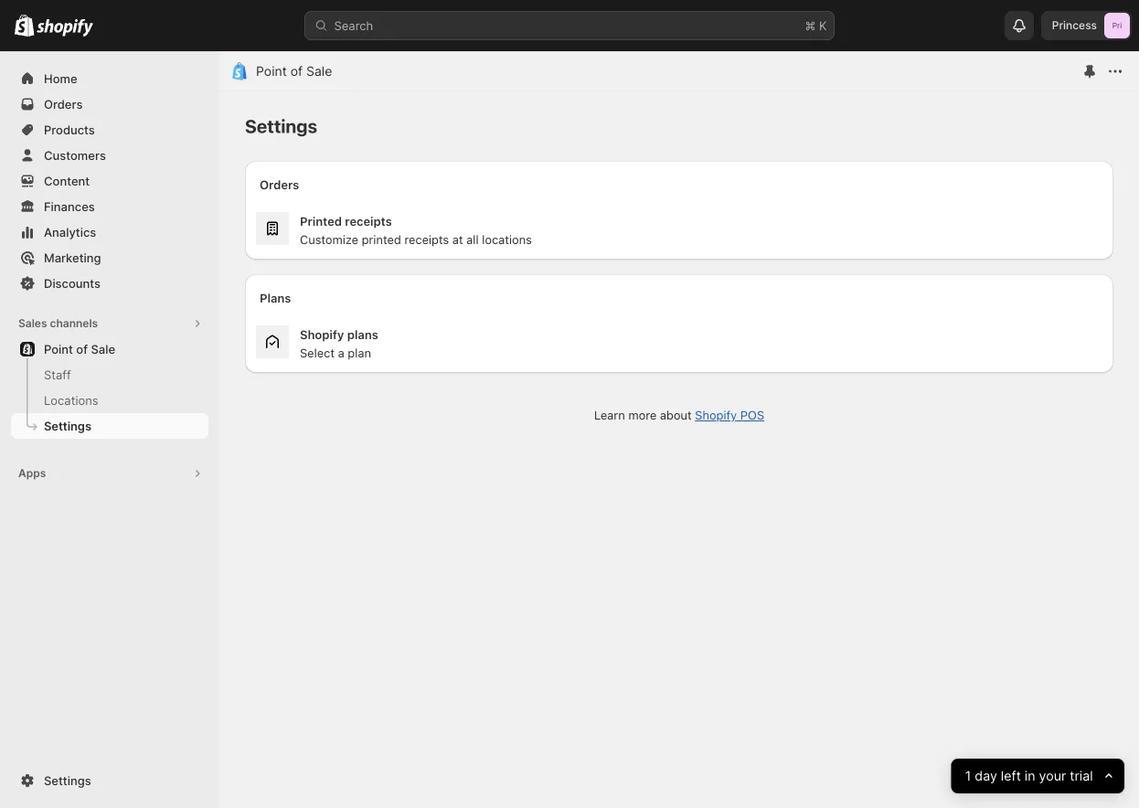 Task type: vqa. For each thing, say whether or not it's contained in the screenshot.
and associated with plan
no



Task type: locate. For each thing, give the bounding box(es) containing it.
0 vertical spatial point of sale
[[256, 64, 332, 79]]

point of sale link right icon for point of sale
[[256, 64, 332, 79]]

1 vertical spatial point of sale link
[[11, 336, 208, 362]]

0 horizontal spatial of
[[76, 342, 88, 356]]

content
[[44, 174, 90, 188]]

discounts
[[44, 276, 101, 290]]

analytics
[[44, 225, 96, 239]]

icon for point of sale image
[[230, 62, 249, 80]]

1 vertical spatial point
[[44, 342, 73, 356]]

1
[[965, 768, 972, 784]]

day
[[975, 768, 998, 784]]

sale right icon for point of sale
[[306, 64, 332, 79]]

1 vertical spatial sale
[[91, 342, 115, 356]]

channels
[[50, 317, 98, 330]]

finances
[[44, 199, 95, 214]]

point
[[256, 64, 287, 79], [44, 342, 73, 356]]

0 vertical spatial settings link
[[11, 413, 208, 439]]

sales channels button
[[11, 311, 208, 336]]

point of sale down channels
[[44, 342, 115, 356]]

princess image
[[1105, 13, 1130, 38]]

2 settings from the top
[[44, 774, 91, 788]]

point of sale right icon for point of sale
[[256, 64, 332, 79]]

0 horizontal spatial point of sale link
[[11, 336, 208, 362]]

products link
[[11, 117, 208, 143]]

finances link
[[11, 194, 208, 219]]

settings
[[44, 419, 91, 433], [44, 774, 91, 788]]

0 horizontal spatial sale
[[91, 342, 115, 356]]

sale
[[306, 64, 332, 79], [91, 342, 115, 356]]

of down channels
[[76, 342, 88, 356]]

point of sale link
[[256, 64, 332, 79], [11, 336, 208, 362]]

0 horizontal spatial point of sale
[[44, 342, 115, 356]]

of right icon for point of sale
[[290, 64, 303, 79]]

1 vertical spatial settings
[[44, 774, 91, 788]]

⌘
[[805, 18, 816, 32]]

of
[[290, 64, 303, 79], [76, 342, 88, 356]]

1 horizontal spatial of
[[290, 64, 303, 79]]

locations
[[44, 393, 98, 407]]

your
[[1039, 768, 1067, 784]]

point down sales channels
[[44, 342, 73, 356]]

1 horizontal spatial point of sale link
[[256, 64, 332, 79]]

0 vertical spatial of
[[290, 64, 303, 79]]

shopify image
[[15, 14, 34, 36], [37, 19, 93, 37]]

content link
[[11, 168, 208, 194]]

sale down the sales channels button
[[91, 342, 115, 356]]

1 settings from the top
[[44, 419, 91, 433]]

0 vertical spatial sale
[[306, 64, 332, 79]]

home link
[[11, 66, 208, 91]]

orders
[[44, 97, 83, 111]]

point of sale
[[256, 64, 332, 79], [44, 342, 115, 356]]

1 horizontal spatial shopify image
[[37, 19, 93, 37]]

1 vertical spatial of
[[76, 342, 88, 356]]

point of sale link down channels
[[11, 336, 208, 362]]

0 vertical spatial settings
[[44, 419, 91, 433]]

1 horizontal spatial point of sale
[[256, 64, 332, 79]]

2 settings link from the top
[[11, 768, 208, 794]]

0 vertical spatial point
[[256, 64, 287, 79]]

1 vertical spatial settings link
[[11, 768, 208, 794]]

point right icon for point of sale
[[256, 64, 287, 79]]

1 horizontal spatial sale
[[306, 64, 332, 79]]

settings link
[[11, 413, 208, 439], [11, 768, 208, 794]]

analytics link
[[11, 219, 208, 245]]



Task type: describe. For each thing, give the bounding box(es) containing it.
k
[[819, 18, 827, 32]]

apps button
[[11, 461, 208, 486]]

1 vertical spatial point of sale
[[44, 342, 115, 356]]

0 vertical spatial point of sale link
[[256, 64, 332, 79]]

1 day left in your trial
[[965, 768, 1093, 784]]

0 horizontal spatial shopify image
[[15, 14, 34, 36]]

search
[[334, 18, 373, 32]]

1 horizontal spatial point
[[256, 64, 287, 79]]

home
[[44, 71, 77, 85]]

marketing link
[[11, 245, 208, 271]]

⌘ k
[[805, 18, 827, 32]]

apps
[[18, 467, 46, 480]]

sales
[[18, 317, 47, 330]]

princess
[[1052, 19, 1097, 32]]

1 day left in your trial button
[[952, 759, 1125, 794]]

marketing
[[44, 251, 101, 265]]

0 horizontal spatial point
[[44, 342, 73, 356]]

customers link
[[11, 143, 208, 168]]

trial
[[1070, 768, 1093, 784]]

left
[[1001, 768, 1021, 784]]

staff link
[[11, 362, 208, 388]]

orders link
[[11, 91, 208, 117]]

discounts link
[[11, 271, 208, 296]]

sales channels
[[18, 317, 98, 330]]

products
[[44, 123, 95, 137]]

locations link
[[11, 388, 208, 413]]

staff
[[44, 368, 71, 382]]

1 settings link from the top
[[11, 413, 208, 439]]

customers
[[44, 148, 106, 162]]

in
[[1025, 768, 1036, 784]]



